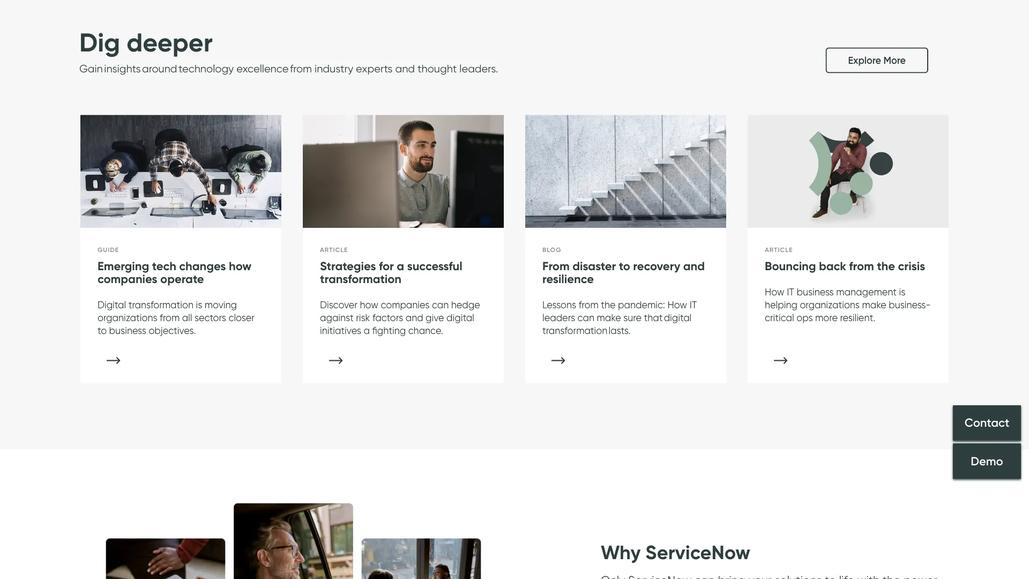 Task type: locate. For each thing, give the bounding box(es) containing it.
1 horizontal spatial from
[[579, 299, 599, 311]]

organizations up more
[[800, 299, 860, 311]]

pandemic:
[[618, 299, 666, 311]]

digital
[[98, 299, 126, 311]]

how it business management is helping organizations make business- critical ops more resilient.
[[765, 286, 931, 324]]

companies up "digital"
[[98, 272, 157, 286]]

0 vertical spatial the
[[878, 259, 896, 274]]

1 vertical spatial to
[[98, 325, 107, 336]]

leaders.
[[460, 62, 499, 75]]

is up sectors
[[196, 299, 202, 311]]

emerging
[[98, 259, 149, 274]]

can up give
[[432, 299, 449, 311]]

it up 'helping'
[[787, 286, 795, 298]]

from inside lessons from the pandemic: how it leaders can make sure that digital transformation lasts.
[[579, 299, 599, 311]]

fighting
[[372, 325, 406, 336]]

1 vertical spatial make
[[597, 312, 621, 324]]

and
[[396, 62, 415, 75], [684, 259, 705, 274], [406, 312, 424, 324]]

a inside strategies for a successful transformation
[[397, 259, 404, 274]]

can inside lessons from the pandemic: how it leaders can make sure that digital transformation lasts.
[[578, 312, 595, 324]]

the left pandemic:
[[601, 299, 616, 311]]

companies inside emerging tech changes how companies operate
[[98, 272, 157, 286]]

gain insights around technology
[[79, 62, 234, 75]]

how inside the discover how companies can hedge against risk factors and give digital initiatives a fighting chance.
[[360, 299, 379, 311]]

1 vertical spatial business
[[109, 325, 146, 336]]

make left sure on the bottom
[[597, 312, 621, 324]]

back
[[820, 259, 847, 274]]

and up chance.
[[406, 312, 424, 324]]

strategies for a successful transformation
[[320, 259, 463, 286]]

0 vertical spatial transformation
[[320, 272, 402, 286]]

1 vertical spatial the
[[601, 299, 616, 311]]

0 vertical spatial and
[[396, 62, 415, 75]]

management
[[837, 286, 897, 298]]

the left crisis
[[878, 259, 896, 274]]

chance.
[[409, 325, 444, 336]]

business inside how it business management is helping organizations make business- critical ops more resilient.
[[797, 286, 834, 298]]

0 horizontal spatial the
[[601, 299, 616, 311]]

ops
[[797, 312, 813, 324]]

companies
[[98, 272, 157, 286], [381, 299, 430, 311]]

organizations
[[800, 299, 860, 311], [98, 312, 157, 324]]

0 horizontal spatial transformation
[[129, 299, 194, 311]]

1 vertical spatial and
[[684, 259, 705, 274]]

deeper
[[127, 27, 213, 59]]

from up management
[[850, 259, 875, 274]]

stabilizing and recovering from the pandemic with itbm image
[[748, 115, 949, 229]]

2 vertical spatial from
[[160, 312, 180, 324]]

and right recovery
[[684, 259, 705, 274]]

make
[[863, 299, 887, 311], [597, 312, 621, 324]]

make down management
[[863, 299, 887, 311]]

a inside the discover how companies can hedge against risk factors and give digital initiatives a fighting chance.
[[364, 325, 370, 336]]

1 horizontal spatial transformation
[[320, 272, 402, 286]]

how up 'helping'
[[765, 286, 785, 298]]

1 horizontal spatial a
[[397, 259, 404, 274]]

contact link
[[954, 406, 1022, 441]]

1 horizontal spatial how
[[360, 299, 379, 311]]

factors
[[373, 312, 403, 324]]

how up that digital
[[668, 299, 688, 311]]

0 horizontal spatial business
[[109, 325, 146, 336]]

0 vertical spatial a
[[397, 259, 404, 274]]

strategies
[[320, 259, 376, 274]]

1 vertical spatial from
[[579, 299, 599, 311]]

from
[[850, 259, 875, 274], [579, 299, 599, 311], [160, 312, 180, 324]]

transformation inside strategies for a successful transformation
[[320, 272, 402, 286]]

0 horizontal spatial is
[[196, 299, 202, 311]]

dig
[[79, 27, 120, 59]]

organizations down "digital"
[[98, 312, 157, 324]]

0 vertical spatial organizations
[[800, 299, 860, 311]]

can up "transformation lasts." at the bottom right
[[578, 312, 595, 324]]

companies up factors at the left of the page
[[381, 299, 430, 311]]

operate
[[160, 272, 204, 286]]

1 vertical spatial how
[[668, 299, 688, 311]]

0 vertical spatial to
[[619, 259, 631, 274]]

1 horizontal spatial how
[[765, 286, 785, 298]]

excellence from
[[237, 62, 312, 75]]

0 horizontal spatial how
[[229, 259, 252, 274]]

to right disaster on the top right of the page
[[619, 259, 631, 274]]

0 horizontal spatial to
[[98, 325, 107, 336]]

transformation up discover
[[320, 272, 402, 286]]

0 vertical spatial how
[[765, 286, 785, 298]]

1 vertical spatial can
[[578, 312, 595, 324]]

1 horizontal spatial is
[[900, 286, 906, 298]]

hedge
[[451, 299, 480, 311]]

make inside lessons from the pandemic: how it leaders can make sure that digital transformation lasts.
[[597, 312, 621, 324]]

and inside from disaster to recovery and resilience
[[684, 259, 705, 274]]

transformation up objectives.
[[129, 299, 194, 311]]

1 horizontal spatial it
[[787, 286, 795, 298]]

business
[[797, 286, 834, 298], [109, 325, 146, 336]]

and right experts
[[396, 62, 415, 75]]

0 vertical spatial is
[[900, 286, 906, 298]]

moving
[[205, 299, 237, 311]]

how
[[765, 286, 785, 298], [668, 299, 688, 311]]

1 horizontal spatial can
[[578, 312, 595, 324]]

1 vertical spatial transformation
[[129, 299, 194, 311]]

0 horizontal spatial organizations
[[98, 312, 157, 324]]

digital
[[447, 312, 475, 324]]

0 vertical spatial business
[[797, 286, 834, 298]]

industry
[[315, 62, 354, 75]]

resilient.
[[841, 312, 876, 324]]

1 vertical spatial organizations
[[98, 312, 157, 324]]

make inside how it business management is helping organizations make business- critical ops more resilient.
[[863, 299, 887, 311]]

changes
[[179, 259, 226, 274]]

0 vertical spatial how
[[229, 259, 252, 274]]

initiatives
[[320, 325, 362, 336]]

0 vertical spatial can
[[432, 299, 449, 311]]

experts
[[356, 62, 393, 75]]

0 horizontal spatial companies
[[98, 272, 157, 286]]

to down "digital"
[[98, 325, 107, 336]]

how inside lessons from the pandemic: how it leaders can make sure that digital transformation lasts.
[[668, 299, 688, 311]]

1 horizontal spatial business
[[797, 286, 834, 298]]

0 horizontal spatial it
[[690, 299, 698, 311]]

0 vertical spatial companies
[[98, 272, 157, 286]]

to
[[619, 259, 631, 274], [98, 325, 107, 336]]

2 vertical spatial and
[[406, 312, 424, 324]]

for
[[379, 259, 394, 274]]

0 horizontal spatial make
[[597, 312, 621, 324]]

digital transformation is moving organizations from all sectors closer to business objectives.
[[98, 299, 255, 336]]

business up the "ops" at bottom right
[[797, 286, 834, 298]]

resilience
[[543, 272, 594, 286]]

0 vertical spatial make
[[863, 299, 887, 311]]

why
[[601, 541, 641, 564]]

the
[[878, 259, 896, 274], [601, 299, 616, 311]]

how right changes
[[229, 259, 252, 274]]

is up business-
[[900, 286, 906, 298]]

1 vertical spatial a
[[364, 325, 370, 336]]

it up that digital
[[690, 299, 698, 311]]

more
[[884, 55, 906, 67]]

0 horizontal spatial from
[[160, 312, 180, 324]]

it
[[787, 286, 795, 298], [690, 299, 698, 311]]

explore more
[[849, 55, 906, 67]]

is
[[900, 286, 906, 298], [196, 299, 202, 311]]

0 vertical spatial it
[[787, 286, 795, 298]]

1 horizontal spatial companies
[[381, 299, 430, 311]]

organizations inside how it business management is helping organizations make business- critical ops more resilient.
[[800, 299, 860, 311]]

from up "transformation lasts." at the bottom right
[[579, 299, 599, 311]]

1 horizontal spatial to
[[619, 259, 631, 274]]

can
[[432, 299, 449, 311], [578, 312, 595, 324]]

thought
[[418, 62, 457, 75]]

that digital
[[644, 312, 692, 324]]

transformation
[[320, 272, 402, 286], [129, 299, 194, 311]]

a
[[397, 259, 404, 274], [364, 325, 370, 336]]

all
[[182, 312, 192, 324]]

from inside 'digital transformation is moving organizations from all sectors closer to business objectives.'
[[160, 312, 180, 324]]

tech
[[152, 259, 176, 274]]

having a solid digital foundation moves business forward image
[[80, 115, 282, 229]]

0 horizontal spatial a
[[364, 325, 370, 336]]

1 vertical spatial it
[[690, 299, 698, 311]]

a down risk
[[364, 325, 370, 336]]

business down "digital"
[[109, 325, 146, 336]]

how
[[229, 259, 252, 274], [360, 299, 379, 311]]

to inside 'digital transformation is moving organizations from all sectors closer to business objectives.'
[[98, 325, 107, 336]]

lessons from the pandemic: how it leaders can make sure that digital transformation lasts.
[[543, 299, 698, 336]]

1 horizontal spatial make
[[863, 299, 887, 311]]

how up risk
[[360, 299, 379, 311]]

0 vertical spatial from
[[850, 259, 875, 274]]

1 vertical spatial companies
[[381, 299, 430, 311]]

a right for
[[397, 259, 404, 274]]

is inside how it business management is helping organizations make business- critical ops more resilient.
[[900, 286, 906, 298]]

from up objectives.
[[160, 312, 180, 324]]

1 vertical spatial is
[[196, 299, 202, 311]]

1 vertical spatial how
[[360, 299, 379, 311]]

0 horizontal spatial how
[[668, 299, 688, 311]]

helping
[[765, 299, 798, 311]]

1 horizontal spatial organizations
[[800, 299, 860, 311]]

0 horizontal spatial can
[[432, 299, 449, 311]]



Task type: vqa. For each thing, say whether or not it's contained in the screenshot.
corporate
no



Task type: describe. For each thing, give the bounding box(es) containing it.
build a resilience-focused culture for lasting gains image
[[526, 115, 727, 229]]

1 horizontal spatial the
[[878, 259, 896, 274]]

servicenow
[[646, 541, 751, 564]]

the inside lessons from the pandemic: how it leaders can make sure that digital transformation lasts.
[[601, 299, 616, 311]]

2 horizontal spatial from
[[850, 259, 875, 274]]

more
[[816, 312, 838, 324]]

bouncing back from the crisis
[[765, 259, 926, 274]]

how inside how it business management is helping organizations make business- critical ops more resilient.
[[765, 286, 785, 298]]

critical
[[765, 312, 795, 324]]

from
[[543, 259, 570, 274]]

organizations inside 'digital transformation is moving organizations from all sectors closer to business objectives.'
[[98, 312, 157, 324]]

companies inside the discover how companies can hedge against risk factors and give digital initiatives a fighting chance.
[[381, 299, 430, 311]]

discover
[[320, 299, 358, 311]]

transformation strategies that yield strong results image
[[303, 115, 504, 229]]

business-
[[889, 299, 931, 311]]

transformation lasts.
[[543, 325, 631, 336]]

is inside 'digital transformation is moving organizations from all sectors closer to business objectives.'
[[196, 299, 202, 311]]

how inside emerging tech changes how companies operate
[[229, 259, 252, 274]]

from disaster to recovery and resilience
[[543, 259, 705, 286]]

transform your business with the now platform image
[[80, 478, 507, 579]]

emerging tech changes how companies operate
[[98, 259, 252, 286]]

business inside 'digital transformation is moving organizations from all sectors closer to business objectives.'
[[109, 325, 146, 336]]

against
[[320, 312, 354, 324]]

explore more link
[[826, 48, 929, 74]]

leaders
[[543, 312, 576, 324]]

to inside from disaster to recovery and resilience
[[619, 259, 631, 274]]

transformation inside 'digital transformation is moving organizations from all sectors closer to business objectives.'
[[129, 299, 194, 311]]

crisis
[[899, 259, 926, 274]]

and inside dig deeper gain insights around technology excellence from industry experts and thought leaders.
[[396, 62, 415, 75]]

contact
[[965, 416, 1010, 430]]

demo
[[972, 454, 1004, 468]]

lessons
[[543, 299, 577, 311]]

and inside the discover how companies can hedge against risk factors and give digital initiatives a fighting chance.
[[406, 312, 424, 324]]

bouncing
[[765, 259, 817, 274]]

objectives.
[[149, 325, 196, 336]]

demo link
[[954, 444, 1022, 479]]

why servicenow
[[601, 541, 751, 564]]

disaster
[[573, 259, 616, 274]]

explore
[[849, 55, 882, 67]]

can inside the discover how companies can hedge against risk factors and give digital initiatives a fighting chance.
[[432, 299, 449, 311]]

closer
[[229, 312, 255, 324]]

sectors
[[195, 312, 226, 324]]

it inside how it business management is helping organizations make business- critical ops more resilient.
[[787, 286, 795, 298]]

discover how companies can hedge against risk factors and give digital initiatives a fighting chance.
[[320, 299, 480, 336]]

risk
[[356, 312, 370, 324]]

successful
[[407, 259, 463, 274]]

sure
[[624, 312, 642, 324]]

dig deeper gain insights around technology excellence from industry experts and thought leaders.
[[79, 27, 501, 75]]

give
[[426, 312, 444, 324]]

recovery
[[634, 259, 681, 274]]

it inside lessons from the pandemic: how it leaders can make sure that digital transformation lasts.
[[690, 299, 698, 311]]



